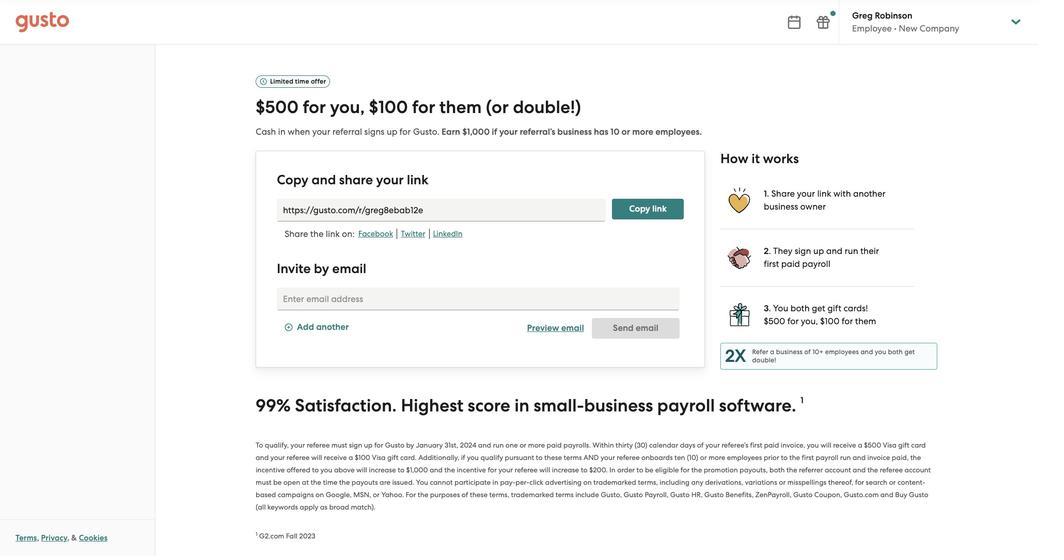 Task type: vqa. For each thing, say whether or not it's contained in the screenshot.
App directory link
no



Task type: describe. For each thing, give the bounding box(es) containing it.
1 vertical spatial run
[[493, 441, 504, 449]]

google,
[[326, 491, 352, 499]]

2 vertical spatial run
[[841, 454, 851, 462]]

ten
[[675, 454, 686, 462]]

issued.
[[392, 478, 415, 487]]

2 horizontal spatial a
[[858, 441, 863, 449]]

click
[[530, 478, 544, 487]]

g2.com
[[259, 532, 284, 540]]

double!)
[[513, 97, 581, 118]]

1 horizontal spatial must
[[332, 441, 347, 449]]

0 vertical spatial $100
[[369, 97, 408, 118]]

your down the qualify,
[[271, 454, 285, 462]]

up for payrolls.
[[364, 441, 373, 449]]

home image
[[16, 12, 69, 32]]

0 vertical spatial terms
[[564, 454, 582, 462]]

get inside 3 . you both get gift cards! $500 for you, $100 for them
[[812, 303, 826, 314]]

to qualify, your referee must sign up for gusto by january 31st, 2024 and run one or more paid payrolls. within thirty (30) calendar days of your referee's first paid invoice, you will receive a $500 visa gift card and your referee will receive a $100 visa gift card. additionally, if you qualify pursuant to these terms and your referee onboards ten (10) or more employees prior to the first payroll run and invoice paid, the incentive offered to you above will increase to $1,000 and the incentive for your referee will increase to $200. in order to be eligible for the promotion payouts, both the referrer account and the referee account must be open at the time the payouts are issued. you cannot participate in pay-per-click advertising on trademarked terms, including any derivations, variations or misspellings thereof, for search or content- based campaigns on google, msn, or yahoo. for the purposes of these terms, trademarked terms include gusto, gusto payroll, gusto hr, gusto benefits, zenpayroll, gusto coupon, gusto.com and buy gusto (all keywords apply as broad match).
[[256, 441, 931, 511]]

or up zenpayroll,
[[779, 478, 786, 487]]

link inside 1 . share your link with another business owner
[[818, 189, 832, 199]]

your left referee's
[[706, 441, 720, 449]]

keywords
[[268, 503, 298, 511]]

thereof,
[[829, 478, 854, 487]]

and down additionally,
[[430, 466, 443, 474]]

open
[[284, 478, 300, 487]]

0 horizontal spatial share
[[285, 229, 308, 239]]

2 increase from the left
[[552, 466, 579, 474]]

to up issued.
[[398, 466, 405, 474]]

2023
[[299, 532, 316, 540]]

1 for 1 g2.com fall 2023
[[256, 531, 258, 538]]

your inside 1 . share your link with another business owner
[[798, 189, 816, 199]]

earn
[[442, 127, 461, 137]]

0 vertical spatial $1,000
[[463, 127, 490, 137]]

employees inside to qualify, your referee must sign up for gusto by january 31st, 2024 and run one or more paid payrolls. within thirty (30) calendar days of your referee's first paid invoice, you will receive a $500 visa gift card and your referee will receive a $100 visa gift card. additionally, if you qualify pursuant to these terms and your referee onboards ten (10) or more employees prior to the first payroll run and invoice paid, the incentive offered to you above will increase to $1,000 and the incentive for your referee will increase to $200. in order to be eligible for the promotion payouts, both the referrer account and the referee account must be open at the time the payouts are issued. you cannot participate in pay-per-click advertising on trademarked terms, including any derivations, variations or misspellings thereof, for search or content- based campaigns on google, msn, or yahoo. for the purposes of these terms, trademarked terms include gusto, gusto payroll, gusto hr, gusto benefits, zenpayroll, gusto coupon, gusto.com and buy gusto (all keywords apply as broad match).
[[728, 454, 763, 462]]

gusto.com
[[844, 491, 879, 499]]

2024
[[460, 441, 477, 449]]

preview email
[[527, 323, 584, 334]]

to
[[256, 441, 263, 449]]

0 vertical spatial them
[[440, 97, 482, 118]]

business inside refer a business of 10+ employees and you both get double!
[[777, 348, 803, 356]]

you inside 3 . you both get gift cards! $500 for you, $100 for them
[[774, 303, 789, 314]]

and left 'invoice'
[[853, 454, 866, 462]]

purposes
[[430, 491, 460, 499]]

$100 inside to qualify, your referee must sign up for gusto by january 31st, 2024 and run one or more paid payrolls. within thirty (30) calendar days of your referee's first paid invoice, you will receive a $500 visa gift card and your referee will receive a $100 visa gift card. additionally, if you qualify pursuant to these terms and your referee onboards ten (10) or more employees prior to the first payroll run and invoice paid, the incentive offered to you above will increase to $1,000 and the incentive for your referee will increase to $200. in order to be eligible for the promotion payouts, both the referrer account and the referee account must be open at the time the payouts are issued. you cannot participate in pay-per-click advertising on trademarked terms, including any derivations, variations or misspellings thereof, for search or content- based campaigns on google, msn, or yahoo. for the purposes of these terms, trademarked terms include gusto, gusto payroll, gusto hr, gusto benefits, zenpayroll, gusto coupon, gusto.com and buy gusto (all keywords apply as broad match).
[[355, 454, 370, 462]]

including
[[660, 478, 690, 487]]

get inside refer a business of 10+ employees and you both get double!
[[905, 348, 915, 356]]

gusto.
[[413, 127, 440, 137]]

1 vertical spatial receive
[[324, 454, 347, 462]]

within
[[593, 441, 614, 449]]

payroll inside 2 . they sign up and run their first paid payroll
[[803, 259, 831, 269]]

both inside to qualify, your referee must sign up for gusto by january 31st, 2024 and run one or more paid payrolls. within thirty (30) calendar days of your referee's first paid invoice, you will receive a $500 visa gift card and your referee will receive a $100 visa gift card. additionally, if you qualify pursuant to these terms and your referee onboards ten (10) or more employees prior to the first payroll run and invoice paid, the incentive offered to you above will increase to $1,000 and the incentive for your referee will increase to $200. in order to be eligible for the promotion payouts, both the referrer account and the referee account must be open at the time the payouts are issued. you cannot participate in pay-per-click advertising on trademarked terms, including any derivations, variations or misspellings thereof, for search or content- based campaigns on google, msn, or yahoo. for the purposes of these terms, trademarked terms include gusto, gusto payroll, gusto hr, gusto benefits, zenpayroll, gusto coupon, gusto.com and buy gusto (all keywords apply as broad match).
[[770, 466, 785, 474]]

add another button
[[285, 318, 349, 339]]

and
[[584, 454, 599, 462]]

calendar
[[650, 441, 679, 449]]

0 horizontal spatial trademarked
[[511, 491, 554, 499]]

0 horizontal spatial you,
[[330, 97, 365, 118]]

share
[[339, 172, 373, 188]]

0 vertical spatial more
[[633, 127, 654, 137]]

0 horizontal spatial visa
[[372, 454, 386, 462]]

and down to
[[256, 454, 269, 462]]

31st,
[[445, 441, 459, 449]]

1 vertical spatial terms
[[556, 491, 574, 499]]

offer
[[311, 78, 326, 85]]

2
[[764, 246, 769, 257]]

first inside 2 . they sign up and run their first paid payroll
[[764, 259, 780, 269]]

&
[[71, 534, 77, 543]]

for inside cash in when your referral signs up for gusto. earn $1,000 if your referral's business has 10 or more employees.
[[400, 127, 411, 137]]

signs
[[364, 127, 385, 137]]

facebook
[[359, 229, 393, 239]]

the left referrer
[[787, 466, 798, 474]]

0 horizontal spatial terms,
[[490, 491, 510, 499]]

above
[[334, 466, 355, 474]]

0 vertical spatial visa
[[883, 441, 897, 449]]

the right the at
[[311, 478, 321, 487]]

advertising
[[545, 478, 582, 487]]

satisfaction.
[[295, 395, 397, 416]]

greg
[[853, 10, 873, 21]]

1 horizontal spatial paid
[[765, 441, 780, 449]]

referral
[[333, 127, 362, 137]]

2 horizontal spatial more
[[709, 454, 726, 462]]

the left on: on the top
[[310, 229, 324, 239]]

0 horizontal spatial more
[[528, 441, 545, 449]]

copy link button
[[612, 199, 684, 220]]

1 horizontal spatial trademarked
[[594, 478, 637, 487]]

qualify
[[481, 454, 503, 462]]

thirty
[[616, 441, 633, 449]]

employees inside refer a business of 10+ employees and you both get double!
[[826, 348, 859, 356]]

owner
[[801, 201, 826, 212]]

card
[[912, 441, 926, 449]]

order
[[618, 466, 635, 474]]

and inside refer a business of 10+ employees and you both get double!
[[861, 348, 874, 356]]

gusto down misspellings at right
[[794, 491, 813, 499]]

double!
[[753, 356, 777, 364]]

gusto up the card.
[[385, 441, 405, 449]]

you inside refer a business of 10+ employees and you both get double!
[[875, 348, 887, 356]]

in inside cash in when your referral signs up for gusto. earn $1,000 if your referral's business has 10 or more employees.
[[278, 127, 286, 137]]

limited time offer
[[270, 78, 326, 85]]

1 , from the left
[[37, 534, 39, 543]]

time inside to qualify, your referee must sign up for gusto by january 31st, 2024 and run one or more paid payrolls. within thirty (30) calendar days of your referee's first paid invoice, you will receive a $500 visa gift card and your referee will receive a $100 visa gift card. additionally, if you qualify pursuant to these terms and your referee onboards ten (10) or more employees prior to the first payroll run and invoice paid, the incentive offered to you above will increase to $1,000 and the incentive for your referee will increase to $200. in order to be eligible for the promotion payouts, both the referrer account and the referee account must be open at the time the payouts are issued. you cannot participate in pay-per-click advertising on trademarked terms, including any derivations, variations or misspellings thereof, for search or content- based campaigns on google, msn, or yahoo. for the purposes of these terms, trademarked terms include gusto, gusto payroll, gusto hr, gusto benefits, zenpayroll, gusto coupon, gusto.com and buy gusto (all keywords apply as broad match).
[[323, 478, 338, 487]]

. for 1
[[767, 189, 770, 199]]

based
[[256, 491, 276, 499]]

offered
[[287, 466, 311, 474]]

1 vertical spatial be
[[273, 478, 282, 487]]

Enter email address email field
[[277, 288, 680, 310]]

the down card
[[911, 454, 922, 462]]

$500 for you, $100 for them (or double!)
[[256, 97, 581, 118]]

2 account from the left
[[905, 466, 931, 474]]

and inside 2 . they sign up and run their first paid payroll
[[827, 246, 843, 256]]

your down within
[[601, 454, 615, 462]]

payouts,
[[740, 466, 768, 474]]

1 horizontal spatial of
[[698, 441, 704, 449]]

0 horizontal spatial paid
[[547, 441, 562, 449]]

0 vertical spatial these
[[545, 454, 562, 462]]

1 vertical spatial these
[[470, 491, 488, 499]]

per-
[[516, 478, 530, 487]]

$1,000 inside to qualify, your referee must sign up for gusto by january 31st, 2024 and run one or more paid payrolls. within thirty (30) calendar days of your referee's first paid invoice, you will receive a $500 visa gift card and your referee will receive a $100 visa gift card. additionally, if you qualify pursuant to these terms and your referee onboards ten (10) or more employees prior to the first payroll run and invoice paid, the incentive offered to you above will increase to $1,000 and the incentive for your referee will increase to $200. in order to be eligible for the promotion payouts, both the referrer account and the referee account must be open at the time the payouts are issued. you cannot participate in pay-per-click advertising on trademarked terms, including any derivations, variations or misspellings thereof, for search or content- based campaigns on google, msn, or yahoo. for the purposes of these terms, trademarked terms include gusto, gusto payroll, gusto hr, gusto benefits, zenpayroll, gusto coupon, gusto.com and buy gusto (all keywords apply as broad match).
[[406, 466, 428, 474]]

or right msn,
[[373, 491, 380, 499]]

twitter button
[[398, 229, 430, 239]]

zenpayroll,
[[756, 491, 792, 499]]

2 , from the left
[[67, 534, 69, 543]]

their
[[861, 246, 880, 256]]

pursuant
[[505, 454, 534, 462]]

gusto right gusto,
[[624, 491, 643, 499]]

to right pursuant
[[536, 454, 543, 462]]

the up any
[[692, 466, 702, 474]]

cookies button
[[79, 532, 108, 545]]

employee
[[853, 23, 892, 34]]

gusto down content-
[[910, 491, 929, 499]]

how it works
[[721, 151, 799, 167]]

or right 10
[[622, 127, 631, 137]]

yahoo.
[[382, 491, 404, 499]]

2x list
[[721, 171, 938, 370]]

sign inside to qualify, your referee must sign up for gusto by january 31st, 2024 and run one or more paid payrolls. within thirty (30) calendar days of your referee's first paid invoice, you will receive a $500 visa gift card and your referee will receive a $100 visa gift card. additionally, if you qualify pursuant to these terms and your referee onboards ten (10) or more employees prior to the first payroll run and invoice paid, the incentive offered to you above will increase to $1,000 and the incentive for your referee will increase to $200. in order to be eligible for the promotion payouts, both the referrer account and the referee account must be open at the time the payouts are issued. you cannot participate in pay-per-click advertising on trademarked terms, including any derivations, variations or misspellings thereof, for search or content- based campaigns on google, msn, or yahoo. for the purposes of these terms, trademarked terms include gusto, gusto payroll, gusto hr, gusto benefits, zenpayroll, gusto coupon, gusto.com and buy gusto (all keywords apply as broad match).
[[349, 441, 362, 449]]

your up the pay-
[[499, 466, 513, 474]]

twitter
[[401, 229, 426, 239]]

and up thereof,
[[853, 466, 866, 474]]

the up cannot
[[445, 466, 455, 474]]

2 horizontal spatial gift
[[899, 441, 910, 449]]

0 horizontal spatial on
[[316, 491, 324, 499]]

how
[[721, 151, 749, 167]]

gusto,
[[601, 491, 622, 499]]

them inside 3 . you both get gift cards! $500 for you, $100 for them
[[856, 316, 877, 326]]

2 vertical spatial a
[[349, 454, 353, 462]]

gusto down "including"
[[671, 491, 690, 499]]

you, inside 3 . you both get gift cards! $500 for you, $100 for them
[[801, 316, 818, 326]]

and left buy
[[881, 491, 894, 499]]

0 horizontal spatial of
[[462, 491, 468, 499]]

both inside refer a business of 10+ employees and you both get double!
[[889, 348, 903, 356]]

referrer
[[799, 466, 824, 474]]

invite by email
[[277, 261, 367, 277]]

cash in when your referral signs up for gusto. earn $1,000 if your referral's business has 10 or more employees.
[[256, 127, 702, 137]]

works
[[763, 151, 799, 167]]

1 vertical spatial payroll
[[658, 395, 715, 416]]

include
[[576, 491, 599, 499]]

business up thirty
[[585, 395, 653, 416]]

$500 inside to qualify, your referee must sign up for gusto by january 31st, 2024 and run one or more paid payrolls. within thirty (30) calendar days of your referee's first paid invoice, you will receive a $500 visa gift card and your referee will receive a $100 visa gift card. additionally, if you qualify pursuant to these terms and your referee onboards ten (10) or more employees prior to the first payroll run and invoice paid, the incentive offered to you above will increase to $1,000 and the incentive for your referee will increase to $200. in order to be eligible for the promotion payouts, both the referrer account and the referee account must be open at the time the payouts are issued. you cannot participate in pay-per-click advertising on trademarked terms, including any derivations, variations or misspellings thereof, for search or content- based campaigns on google, msn, or yahoo. for the purposes of these terms, trademarked terms include gusto, gusto payroll, gusto hr, gusto benefits, zenpayroll, gusto coupon, gusto.com and buy gusto (all keywords apply as broad match).
[[865, 441, 882, 449]]

apply
[[300, 503, 319, 511]]

privacy
[[41, 534, 67, 543]]

misspellings
[[788, 478, 827, 487]]

coupon,
[[815, 491, 843, 499]]

invite
[[277, 261, 311, 277]]

or up buy
[[890, 478, 896, 487]]

it
[[752, 151, 760, 167]]

0 vertical spatial terms,
[[638, 478, 658, 487]]

qualify,
[[265, 441, 289, 449]]

terms
[[16, 534, 37, 543]]

they
[[774, 246, 793, 256]]

2 vertical spatial first
[[802, 454, 815, 462]]



Task type: locate. For each thing, give the bounding box(es) containing it.
0 vertical spatial trademarked
[[594, 478, 637, 487]]

payroll up 3 . you both get gift cards! $500 for you, $100 for them
[[803, 259, 831, 269]]

email right preview
[[562, 323, 584, 334]]

gusto
[[385, 441, 405, 449], [624, 491, 643, 499], [671, 491, 690, 499], [705, 491, 724, 499], [794, 491, 813, 499], [910, 491, 929, 499]]

for
[[406, 491, 416, 499]]

them up earn
[[440, 97, 482, 118]]

to right prior
[[782, 454, 788, 462]]

. inside 2 . they sign up and run their first paid payroll
[[769, 246, 771, 256]]

0 vertical spatial copy
[[277, 172, 309, 188]]

1 vertical spatial must
[[256, 478, 272, 487]]

the down invoice,
[[790, 454, 801, 462]]

and left share
[[312, 172, 336, 188]]

preview email button
[[527, 318, 584, 339]]

0 horizontal spatial 1
[[256, 531, 258, 538]]

1 vertical spatial you
[[416, 478, 428, 487]]

any
[[692, 478, 704, 487]]

2 vertical spatial more
[[709, 454, 726, 462]]

robinson
[[875, 10, 913, 21]]

1 vertical spatial trademarked
[[511, 491, 554, 499]]

1 horizontal spatial $500
[[764, 316, 786, 326]]

1 vertical spatial sign
[[349, 441, 362, 449]]

0 vertical spatial up
[[387, 127, 398, 137]]

1 horizontal spatial sign
[[795, 246, 812, 256]]

99%
[[256, 395, 291, 416]]

one
[[506, 441, 518, 449]]

increase up are
[[369, 466, 396, 474]]

1 horizontal spatial gift
[[828, 303, 842, 314]]

0 horizontal spatial these
[[470, 491, 488, 499]]

None field
[[277, 199, 606, 222]]

your right when
[[312, 127, 331, 137]]

terms, down the pay-
[[490, 491, 510, 499]]

1 inside 99% satisfaction. highest score in small-business payroll software. 1
[[801, 395, 804, 406]]

up for employees.
[[387, 127, 398, 137]]

a up double! on the right of the page
[[771, 348, 775, 356]]

0 vertical spatial time
[[295, 78, 309, 85]]

1 inside 1 . share your link with another business owner
[[764, 189, 767, 199]]

1 horizontal spatial both
[[791, 303, 810, 314]]

as
[[320, 503, 328, 511]]

0 vertical spatial payroll
[[803, 259, 831, 269]]

linkedin
[[433, 229, 463, 239]]

or
[[622, 127, 631, 137], [520, 441, 527, 449], [700, 454, 707, 462], [779, 478, 786, 487], [890, 478, 896, 487], [373, 491, 380, 499]]

another right add
[[316, 322, 349, 333]]

to right offered on the left bottom of the page
[[312, 466, 319, 474]]

buy
[[896, 491, 908, 499]]

more right 10
[[633, 127, 654, 137]]

match).
[[351, 503, 376, 511]]

2 horizontal spatial first
[[802, 454, 815, 462]]

your inside cash in when your referral signs up for gusto. earn $1,000 if your referral's business has 10 or more employees.
[[312, 127, 331, 137]]

up inside 2 . they sign up and run their first paid payroll
[[814, 246, 825, 256]]

gift left the cards!
[[828, 303, 842, 314]]

2 horizontal spatial of
[[805, 348, 811, 356]]

sign
[[795, 246, 812, 256], [349, 441, 362, 449]]

time up google,
[[323, 478, 338, 487]]

referral's
[[520, 127, 556, 137]]

these up 'advertising'
[[545, 454, 562, 462]]

share down works
[[772, 189, 795, 199]]

2 vertical spatial $100
[[355, 454, 370, 462]]

0 horizontal spatial incentive
[[256, 466, 285, 474]]

sign up above
[[349, 441, 362, 449]]

1 horizontal spatial these
[[545, 454, 562, 462]]

0 horizontal spatial both
[[770, 466, 785, 474]]

to down the and
[[581, 466, 588, 474]]

1 vertical spatial by
[[406, 441, 414, 449]]

be left the open
[[273, 478, 282, 487]]

$100 up the 10+ on the right bottom
[[821, 316, 840, 326]]

0 vertical spatial you,
[[330, 97, 365, 118]]

0 vertical spatial another
[[854, 189, 886, 199]]

1 horizontal spatial incentive
[[457, 466, 486, 474]]

business left the has on the top of page
[[558, 127, 592, 137]]

or right "(10)"
[[700, 454, 707, 462]]

, left privacy link
[[37, 534, 39, 543]]

1 vertical spatial first
[[751, 441, 763, 449]]

(10)
[[687, 454, 699, 462]]

1 horizontal spatial employees
[[826, 348, 859, 356]]

refer
[[753, 348, 769, 356]]

trademarked
[[594, 478, 637, 487], [511, 491, 554, 499]]

a inside refer a business of 10+ employees and you both get double!
[[771, 348, 775, 356]]

your up owner
[[798, 189, 816, 199]]

2 incentive from the left
[[457, 466, 486, 474]]

you,
[[330, 97, 365, 118], [801, 316, 818, 326]]

in inside to qualify, your referee must sign up for gusto by january 31st, 2024 and run one or more paid payrolls. within thirty (30) calendar days of your referee's first paid invoice, you will receive a $500 visa gift card and your referee will receive a $100 visa gift card. additionally, if you qualify pursuant to these terms and your referee onboards ten (10) or more employees prior to the first payroll run and invoice paid, the incentive offered to you above will increase to $1,000 and the incentive for your referee will increase to $200. in order to be eligible for the promotion payouts, both the referrer account and the referee account must be open at the time the payouts are issued. you cannot participate in pay-per-click advertising on trademarked terms, including any derivations, variations or misspellings thereof, for search or content- based campaigns on google, msn, or yahoo. for the purposes of these terms, trademarked terms include gusto, gusto payroll, gusto hr, gusto benefits, zenpayroll, gusto coupon, gusto.com and buy gusto (all keywords apply as broad match).
[[493, 478, 499, 487]]

0 vertical spatial run
[[845, 246, 859, 256]]

employees.
[[656, 127, 702, 137]]

gift
[[828, 303, 842, 314], [899, 441, 910, 449], [388, 454, 399, 462]]

1 horizontal spatial copy
[[630, 204, 651, 214]]

card.
[[400, 454, 417, 462]]

both inside 3 . you both get gift cards! $500 for you, $100 for them
[[791, 303, 810, 314]]

. inside 1 . share your link with another business owner
[[767, 189, 770, 199]]

0 vertical spatial in
[[278, 127, 286, 137]]

2 vertical spatial payroll
[[816, 454, 839, 462]]

2 vertical spatial 1
[[256, 531, 258, 538]]

0 vertical spatial must
[[332, 441, 347, 449]]

0 horizontal spatial must
[[256, 478, 272, 487]]

. right the an illustration of a heart image
[[767, 189, 770, 199]]

search
[[866, 478, 888, 487]]

. for 2
[[769, 246, 771, 256]]

a
[[771, 348, 775, 356], [858, 441, 863, 449], [349, 454, 353, 462]]

terms,
[[638, 478, 658, 487], [490, 491, 510, 499]]

(30)
[[635, 441, 648, 449]]

. left they
[[769, 246, 771, 256]]

, left &
[[67, 534, 69, 543]]

visa up are
[[372, 454, 386, 462]]

you, up the 10+ on the right bottom
[[801, 316, 818, 326]]

payroll up the days
[[658, 395, 715, 416]]

another right with
[[854, 189, 886, 199]]

you inside to qualify, your referee must sign up for gusto by january 31st, 2024 and run one or more paid payrolls. within thirty (30) calendar days of your referee's first paid invoice, you will receive a $500 visa gift card and your referee will receive a $100 visa gift card. additionally, if you qualify pursuant to these terms and your referee onboards ten (10) or more employees prior to the first payroll run and invoice paid, the incentive offered to you above will increase to $1,000 and the incentive for your referee will increase to $200. in order to be eligible for the promotion payouts, both the referrer account and the referee account must be open at the time the payouts are issued. you cannot participate in pay-per-click advertising on trademarked terms, including any derivations, variations or misspellings thereof, for search or content- based campaigns on google, msn, or yahoo. for the purposes of these terms, trademarked terms include gusto, gusto payroll, gusto hr, gusto benefits, zenpayroll, gusto coupon, gusto.com and buy gusto (all keywords apply as broad match).
[[416, 478, 428, 487]]

1 vertical spatial employees
[[728, 454, 763, 462]]

2 horizontal spatial paid
[[782, 259, 801, 269]]

0 vertical spatial gift
[[828, 303, 842, 314]]

employees up payouts,
[[728, 454, 763, 462]]

by right invite
[[314, 261, 329, 277]]

employees right the 10+ on the right bottom
[[826, 348, 859, 356]]

facebook button
[[355, 229, 398, 239]]

trademarked down in on the bottom of the page
[[594, 478, 637, 487]]

1 vertical spatial get
[[905, 348, 915, 356]]

the right for
[[418, 491, 429, 499]]

an illustration of a handshake image
[[727, 245, 753, 271]]

1 vertical spatial visa
[[372, 454, 386, 462]]

$100 inside 3 . you both get gift cards! $500 for you, $100 for them
[[821, 316, 840, 326]]

1 horizontal spatial email
[[562, 323, 584, 334]]

$200.
[[590, 466, 608, 474]]

$500 down 3
[[764, 316, 786, 326]]

1 horizontal spatial them
[[856, 316, 877, 326]]

in left the pay-
[[493, 478, 499, 487]]

the down above
[[339, 478, 350, 487]]

email
[[332, 261, 367, 277], [562, 323, 584, 334]]

get
[[812, 303, 826, 314], [905, 348, 915, 356]]

first down 2 at the top right of page
[[764, 259, 780, 269]]

0 horizontal spatial $500
[[256, 97, 299, 118]]

1 vertical spatial in
[[515, 395, 530, 416]]

another inside 1 . share your link with another business owner
[[854, 189, 886, 199]]

your down (or
[[500, 127, 518, 137]]

1 vertical spatial them
[[856, 316, 877, 326]]

1 horizontal spatial you
[[774, 303, 789, 314]]

2 horizontal spatial both
[[889, 348, 903, 356]]

1 horizontal spatial another
[[854, 189, 886, 199]]

1 vertical spatial on
[[316, 491, 324, 499]]

gift inside 3 . you both get gift cards! $500 for you, $100 for them
[[828, 303, 842, 314]]

participate
[[455, 478, 491, 487]]

1 vertical spatial of
[[698, 441, 704, 449]]

another
[[854, 189, 886, 199], [316, 322, 349, 333]]

account up content-
[[905, 466, 931, 474]]

2 horizontal spatial in
[[515, 395, 530, 416]]

company
[[920, 23, 960, 34]]

copy for copy link
[[630, 204, 651, 214]]

. inside 3 . you both get gift cards! $500 for you, $100 for them
[[769, 303, 772, 314]]

gusto navigation element
[[0, 44, 155, 86]]

3
[[764, 303, 769, 314]]

1 right software.
[[801, 395, 804, 406]]

more up pursuant
[[528, 441, 545, 449]]

additionally,
[[419, 454, 460, 462]]

another inside "button"
[[316, 322, 349, 333]]

1 . share your link with another business owner
[[764, 189, 886, 212]]

terms link
[[16, 534, 37, 543]]

derivations,
[[706, 478, 744, 487]]

business up double! on the right of the page
[[777, 348, 803, 356]]

1 horizontal spatial 1
[[764, 189, 767, 199]]

1 increase from the left
[[369, 466, 396, 474]]

share up invite
[[285, 229, 308, 239]]

in right score
[[515, 395, 530, 416]]

and down the cards!
[[861, 348, 874, 356]]

$100 up payouts
[[355, 454, 370, 462]]

copy for copy and share your link
[[277, 172, 309, 188]]

on up as at bottom left
[[316, 491, 324, 499]]

0 vertical spatial $500
[[256, 97, 299, 118]]

of left the 10+ on the right bottom
[[805, 348, 811, 356]]

if down (or
[[492, 127, 498, 137]]

99% satisfaction. highest score in small-business payroll software. 1
[[256, 395, 804, 416]]

receive
[[834, 441, 857, 449], [324, 454, 347, 462]]

0 vertical spatial of
[[805, 348, 811, 356]]

and left "their"
[[827, 246, 843, 256]]

1 vertical spatial $500
[[764, 316, 786, 326]]

paid
[[782, 259, 801, 269], [547, 441, 562, 449], [765, 441, 780, 449]]

link
[[407, 172, 429, 188], [818, 189, 832, 199], [653, 204, 667, 214], [326, 229, 340, 239]]

your right the qualify,
[[291, 441, 305, 449]]

0 horizontal spatial copy
[[277, 172, 309, 188]]

1 inside the 1 g2.com fall 2023
[[256, 531, 258, 538]]

of
[[805, 348, 811, 356], [698, 441, 704, 449], [462, 491, 468, 499]]

an illustration of a gift image
[[727, 302, 753, 328]]

sign right they
[[795, 246, 812, 256]]

business inside 1 . share your link with another business owner
[[764, 201, 799, 212]]

campaigns
[[278, 491, 314, 499]]

email inside button
[[562, 323, 584, 334]]

$1,000 right earn
[[463, 127, 490, 137]]

a up above
[[349, 454, 353, 462]]

add
[[297, 322, 314, 333]]

$500 inside 3 . you both get gift cards! $500 for you, $100 for them
[[764, 316, 786, 326]]

up inside to qualify, your referee must sign up for gusto by january 31st, 2024 and run one or more paid payrolls. within thirty (30) calendar days of your referee's first paid invoice, you will receive a $500 visa gift card and your referee will receive a $100 visa gift card. additionally, if you qualify pursuant to these terms and your referee onboards ten (10) or more employees prior to the first payroll run and invoice paid, the incentive offered to you above will increase to $1,000 and the incentive for your referee will increase to $200. in order to be eligible for the promotion payouts, both the referrer account and the referee account must be open at the time the payouts are issued. you cannot participate in pay-per-click advertising on trademarked terms, including any derivations, variations or misspellings thereof, for search or content- based campaigns on google, msn, or yahoo. for the purposes of these terms, trademarked terms include gusto, gusto payroll, gusto hr, gusto benefits, zenpayroll, gusto coupon, gusto.com and buy gusto (all keywords apply as broad match).
[[364, 441, 373, 449]]

the up search
[[868, 466, 879, 474]]

invoice,
[[781, 441, 806, 449]]

run inside 2 . they sign up and run their first paid payroll
[[845, 246, 859, 256]]

new
[[899, 23, 918, 34]]

module__icon___go7vc image
[[285, 324, 293, 332]]

pay-
[[500, 478, 516, 487]]

2 horizontal spatial up
[[814, 246, 825, 256]]

1 horizontal spatial ,
[[67, 534, 69, 543]]

sign inside 2 . they sign up and run their first paid payroll
[[795, 246, 812, 256]]

0 vertical spatial first
[[764, 259, 780, 269]]

or right one
[[520, 441, 527, 449]]

0 horizontal spatial email
[[332, 261, 367, 277]]

$100
[[369, 97, 408, 118], [821, 316, 840, 326], [355, 454, 370, 462]]

0 vertical spatial on
[[584, 478, 592, 487]]

software.
[[720, 395, 797, 416]]

gusto down 'derivations,'
[[705, 491, 724, 499]]

1 vertical spatial share
[[285, 229, 308, 239]]

. right an illustration of a gift image
[[769, 303, 772, 314]]

1 horizontal spatial visa
[[883, 441, 897, 449]]

$500 down limited
[[256, 97, 299, 118]]

payrolls.
[[564, 441, 591, 449]]

payroll inside to qualify, your referee must sign up for gusto by january 31st, 2024 and run one or more paid payrolls. within thirty (30) calendar days of your referee's first paid invoice, you will receive a $500 visa gift card and your referee will receive a $100 visa gift card. additionally, if you qualify pursuant to these terms and your referee onboards ten (10) or more employees prior to the first payroll run and invoice paid, the incentive offered to you above will increase to $1,000 and the incentive for your referee will increase to $200. in order to be eligible for the promotion payouts, both the referrer account and the referee account must be open at the time the payouts are issued. you cannot participate in pay-per-click advertising on trademarked terms, including any derivations, variations or misspellings thereof, for search or content- based campaigns on google, msn, or yahoo. for the purposes of these terms, trademarked terms include gusto, gusto payroll, gusto hr, gusto benefits, zenpayroll, gusto coupon, gusto.com and buy gusto (all keywords apply as broad match).
[[816, 454, 839, 462]]

promotion
[[704, 466, 738, 474]]

0 horizontal spatial receive
[[324, 454, 347, 462]]

and up the qualify
[[478, 441, 491, 449]]

0 horizontal spatial ,
[[37, 534, 39, 543]]

0 vertical spatial .
[[767, 189, 770, 199]]

1 horizontal spatial get
[[905, 348, 915, 356]]

by up the card.
[[406, 441, 414, 449]]

2x
[[726, 346, 747, 367]]

of right the days
[[698, 441, 704, 449]]

(or
[[486, 97, 509, 118]]

more up promotion
[[709, 454, 726, 462]]

by inside to qualify, your referee must sign up for gusto by january 31st, 2024 and run one or more paid payrolls. within thirty (30) calendar days of your referee's first paid invoice, you will receive a $500 visa gift card and your referee will receive a $100 visa gift card. additionally, if you qualify pursuant to these terms and your referee onboards ten (10) or more employees prior to the first payroll run and invoice paid, the incentive offered to you above will increase to $1,000 and the incentive for your referee will increase to $200. in order to be eligible for the promotion payouts, both the referrer account and the referee account must be open at the time the payouts are issued. you cannot participate in pay-per-click advertising on trademarked terms, including any derivations, variations or misspellings thereof, for search or content- based campaigns on google, msn, or yahoo. for the purposes of these terms, trademarked terms include gusto, gusto payroll, gusto hr, gusto benefits, zenpayroll, gusto coupon, gusto.com and buy gusto (all keywords apply as broad match).
[[406, 441, 414, 449]]

on up include
[[584, 478, 592, 487]]

variations
[[745, 478, 778, 487]]

1 horizontal spatial be
[[645, 466, 654, 474]]

first up referrer
[[802, 454, 815, 462]]

both
[[791, 303, 810, 314], [889, 348, 903, 356], [770, 466, 785, 474]]

0 vertical spatial by
[[314, 261, 329, 277]]

are
[[380, 478, 391, 487]]

increase
[[369, 466, 396, 474], [552, 466, 579, 474]]

gift left the card.
[[388, 454, 399, 462]]

you, up referral
[[330, 97, 365, 118]]

first
[[764, 259, 780, 269], [751, 441, 763, 449], [802, 454, 815, 462]]

0 horizontal spatial increase
[[369, 466, 396, 474]]

link inside copy link button
[[653, 204, 667, 214]]

if inside to qualify, your referee must sign up for gusto by january 31st, 2024 and run one or more paid payrolls. within thirty (30) calendar days of your referee's first paid invoice, you will receive a $500 visa gift card and your referee will receive a $100 visa gift card. additionally, if you qualify pursuant to these terms and your referee onboards ten (10) or more employees prior to the first payroll run and invoice paid, the incentive offered to you above will increase to $1,000 and the incentive for your referee will increase to $200. in order to be eligible for the promotion payouts, both the referrer account and the referee account must be open at the time the payouts are issued. you cannot participate in pay-per-click advertising on trademarked terms, including any derivations, variations or misspellings thereof, for search or content- based campaigns on google, msn, or yahoo. for the purposes of these terms, trademarked terms include gusto, gusto payroll, gusto hr, gusto benefits, zenpayroll, gusto coupon, gusto.com and buy gusto (all keywords apply as broad match).
[[461, 454, 466, 462]]

your right share
[[376, 172, 404, 188]]

$500 up 'invoice'
[[865, 441, 882, 449]]

1 vertical spatial time
[[323, 478, 338, 487]]

to right the order
[[637, 466, 644, 474]]

up
[[387, 127, 398, 137], [814, 246, 825, 256], [364, 441, 373, 449]]

terms , privacy , & cookies
[[16, 534, 108, 543]]

eligible
[[656, 466, 679, 474]]

copy inside button
[[630, 204, 651, 214]]

up up payouts
[[364, 441, 373, 449]]

1 horizontal spatial you,
[[801, 316, 818, 326]]

up inside cash in when your referral signs up for gusto. earn $1,000 if your referral's business has 10 or more employees.
[[387, 127, 398, 137]]

cannot
[[430, 478, 453, 487]]

1 vertical spatial both
[[889, 348, 903, 356]]

gift up 'paid,'
[[899, 441, 910, 449]]

payroll
[[803, 259, 831, 269], [658, 395, 715, 416], [816, 454, 839, 462]]

share inside 1 . share your link with another business owner
[[772, 189, 795, 199]]

2 . they sign up and run their first paid payroll
[[764, 246, 880, 269]]

to
[[536, 454, 543, 462], [782, 454, 788, 462], [312, 466, 319, 474], [398, 466, 405, 474], [581, 466, 588, 474], [637, 466, 644, 474]]

1 horizontal spatial increase
[[552, 466, 579, 474]]

1 vertical spatial terms,
[[490, 491, 510, 499]]

at
[[302, 478, 309, 487]]

highest
[[401, 395, 464, 416]]

1 incentive from the left
[[256, 466, 285, 474]]

add another
[[297, 322, 349, 333]]

1 vertical spatial if
[[461, 454, 466, 462]]

0 horizontal spatial if
[[461, 454, 466, 462]]

an illustration of a heart image
[[727, 187, 753, 213]]

1 horizontal spatial first
[[764, 259, 780, 269]]

3 . you both get gift cards! $500 for you, $100 for them
[[764, 303, 877, 326]]

terms down 'advertising'
[[556, 491, 574, 499]]

receive up above
[[324, 454, 347, 462]]

1 for 1 . share your link with another business owner
[[764, 189, 767, 199]]

0 vertical spatial sign
[[795, 246, 812, 256]]

time
[[295, 78, 309, 85], [323, 478, 338, 487]]

0 horizontal spatial by
[[314, 261, 329, 277]]

you
[[774, 303, 789, 314], [416, 478, 428, 487]]

must up above
[[332, 441, 347, 449]]

2 vertical spatial gift
[[388, 454, 399, 462]]

1 account from the left
[[825, 466, 852, 474]]

payouts
[[352, 478, 378, 487]]

time left 'offer'
[[295, 78, 309, 85]]

0 horizontal spatial you
[[416, 478, 428, 487]]

10
[[611, 127, 620, 137]]

business left owner
[[764, 201, 799, 212]]

in
[[278, 127, 286, 137], [515, 395, 530, 416], [493, 478, 499, 487]]

be down onboards
[[645, 466, 654, 474]]

receive up thereof,
[[834, 441, 857, 449]]

first right referee's
[[751, 441, 763, 449]]

visa
[[883, 441, 897, 449], [372, 454, 386, 462]]

account up thereof,
[[825, 466, 852, 474]]

of down participate
[[462, 491, 468, 499]]

$1,000
[[463, 127, 490, 137], [406, 466, 428, 474]]

preview
[[527, 323, 559, 334]]

your
[[312, 127, 331, 137], [500, 127, 518, 137], [376, 172, 404, 188], [798, 189, 816, 199], [291, 441, 305, 449], [706, 441, 720, 449], [271, 454, 285, 462], [601, 454, 615, 462], [499, 466, 513, 474]]

1 vertical spatial $100
[[821, 316, 840, 326]]

1 vertical spatial copy
[[630, 204, 651, 214]]

1 horizontal spatial time
[[323, 478, 338, 487]]

the
[[310, 229, 324, 239], [790, 454, 801, 462], [911, 454, 922, 462], [445, 466, 455, 474], [692, 466, 702, 474], [787, 466, 798, 474], [868, 466, 879, 474], [311, 478, 321, 487], [339, 478, 350, 487], [418, 491, 429, 499]]

1 right the an illustration of a heart image
[[764, 189, 767, 199]]

paid inside 2 . they sign up and run their first paid payroll
[[782, 259, 801, 269]]

0 vertical spatial receive
[[834, 441, 857, 449]]

in
[[610, 466, 616, 474]]

paid down they
[[782, 259, 801, 269]]

0 vertical spatial be
[[645, 466, 654, 474]]

0 horizontal spatial gift
[[388, 454, 399, 462]]

paid up prior
[[765, 441, 780, 449]]

1 g2.com fall 2023
[[256, 531, 316, 540]]

1 horizontal spatial if
[[492, 127, 498, 137]]

with
[[834, 189, 852, 199]]

of inside refer a business of 10+ employees and you both get double!
[[805, 348, 811, 356]]

when
[[288, 127, 310, 137]]



